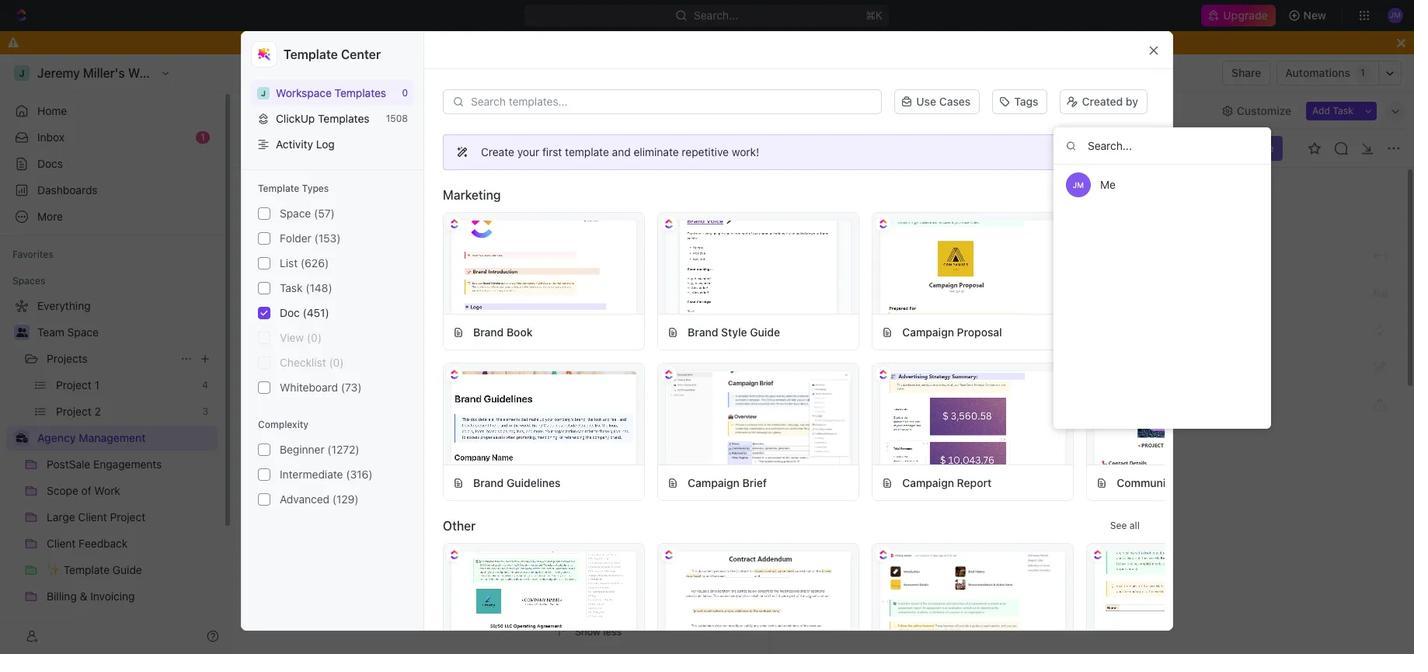 Task type: vqa. For each thing, say whether or not it's contained in the screenshot.
"Organizational Chart" link
yes



Task type: describe. For each thing, give the bounding box(es) containing it.
1 the from the left
[[595, 410, 613, 424]]

agency management for agency management link to the middle
[[260, 141, 366, 154]]

you
[[560, 36, 578, 49]]

access
[[552, 410, 591, 424]]

add for add comment
[[551, 281, 571, 294]]

shown
[[1004, 410, 1041, 424]]

communication campaign
[[1117, 476, 1253, 489]]

new
[[1304, 9, 1327, 22]]

comment
[[574, 281, 621, 294]]

business time image
[[16, 434, 28, 443]]

whiteboard
[[280, 381, 338, 394]]

template types
[[258, 183, 329, 194]]

relevant
[[761, 410, 806, 424]]

hide
[[827, 36, 850, 49]]

prompts
[[1166, 325, 1210, 339]]

your
[[518, 145, 540, 159]]

1 horizontal spatial marketing
[[1230, 325, 1282, 339]]

team space link
[[37, 320, 215, 345]]

inbox
[[37, 131, 65, 144]]

template inside ✨ template guide:
[[606, 428, 661, 442]]

home link
[[6, 99, 218, 124]]

1 vertical spatial agency management link
[[260, 141, 366, 155]]

2 horizontal spatial and
[[737, 410, 758, 424]]

(1272)
[[328, 443, 360, 456]]

user group image
[[16, 328, 28, 337]]

guide:
[[664, 428, 704, 442]]

brief
[[743, 476, 767, 489]]

beginner (1272)
[[280, 443, 360, 456]]

advanced
[[280, 493, 330, 506]]

more
[[1104, 146, 1127, 158]]

✨
[[589, 430, 605, 444]]

0 vertical spatial and
[[612, 145, 631, 159]]

projects link
[[47, 347, 174, 372]]

wiki
[[422, 104, 444, 117]]

1 horizontal spatial 1
[[1361, 67, 1366, 79]]

advanced (129)
[[280, 493, 359, 506]]

jeremy miller's workspace, , element
[[257, 87, 270, 99]]

getting
[[535, 371, 619, 400]]

0
[[402, 87, 408, 99]]

eliminate
[[634, 145, 679, 159]]

repetitive
[[682, 145, 729, 159]]

business time image
[[247, 69, 257, 77]]

this
[[853, 36, 872, 49]]

overall process link
[[604, 100, 687, 122]]

1 inside sidebar navigation
[[201, 131, 205, 143]]

setup
[[667, 410, 699, 424]]

timeline link
[[713, 100, 760, 122]]

for
[[1213, 325, 1227, 339]]

enable
[[622, 36, 657, 49]]

team for team space
[[37, 326, 64, 339]]

brand for brand guidelines
[[473, 476, 504, 489]]

below
[[1044, 410, 1078, 424]]

intermediate
[[280, 468, 343, 481]]

2 vertical spatial agency management link
[[37, 426, 215, 451]]

learn more link
[[1070, 143, 1133, 162]]

me
[[1101, 178, 1116, 191]]

campaign brief
[[688, 476, 767, 489]]

wiki link
[[418, 100, 444, 122]]

guide
[[703, 410, 734, 424]]

to
[[535, 410, 549, 424]]

templates for clickup templates
[[318, 112, 370, 125]]

whiteboard (73)
[[280, 381, 362, 394]]

learn
[[1076, 146, 1102, 158]]

0 vertical spatial welcome!
[[342, 104, 393, 117]]

dashboards link
[[6, 178, 218, 203]]

template for template center
[[284, 47, 338, 61]]

list for list (626)
[[280, 257, 298, 270]]

team space
[[37, 326, 99, 339]]

checklist (0)
[[280, 356, 344, 369]]

templates for workspace templates
[[335, 86, 386, 100]]

see all for other
[[1111, 520, 1140, 532]]

page
[[283, 208, 307, 220]]

workspace
[[276, 86, 332, 100]]

campaign for campaign brief
[[688, 476, 740, 489]]

1 horizontal spatial space
[[280, 207, 311, 220]]

Search templates... text field
[[471, 96, 873, 108]]

0 vertical spatial agency management link
[[242, 64, 374, 82]]

log
[[316, 138, 335, 151]]

all for other
[[1130, 520, 1140, 532]]

workload link
[[785, 100, 837, 122]]

communication
[[1117, 476, 1198, 489]]

all for marketing
[[1130, 189, 1140, 201]]

see all for marketing
[[1111, 189, 1140, 201]]

complexity
[[258, 419, 309, 431]]

to access the included setup guide and relevant resources, navigate to the sidebar shown below and click
[[535, 410, 1081, 442]]

search...
[[695, 9, 739, 22]]

work!
[[732, 145, 760, 159]]

report
[[958, 476, 992, 489]]

activity log
[[276, 138, 335, 151]]

team for team
[[866, 104, 894, 117]]

0 vertical spatial management
[[303, 66, 370, 79]]

template center
[[284, 47, 381, 61]]

beginner
[[280, 443, 325, 456]]

navigate
[[872, 410, 920, 424]]

view (0)
[[280, 331, 322, 344]]

projects
[[47, 352, 88, 365]]

team link
[[863, 100, 894, 122]]

0 horizontal spatial marketing
[[443, 188, 501, 202]]

click
[[560, 428, 585, 442]]

workload
[[788, 104, 837, 117]]

1 vertical spatial share
[[1245, 141, 1275, 155]]

customize button
[[1217, 100, 1297, 122]]

create your first template and eliminate repetitive work!
[[481, 145, 760, 159]]

(148)
[[306, 281, 332, 295]]

see for other
[[1111, 520, 1128, 532]]

chatgpt
[[1117, 325, 1164, 339]]



Task type: locate. For each thing, give the bounding box(es) containing it.
campaign for campaign proposal
[[903, 325, 955, 339]]

1 horizontal spatial list
[[922, 104, 941, 117]]

folder
[[280, 232, 312, 245]]

welcome! link
[[339, 100, 393, 122]]

book
[[507, 325, 533, 339]]

do you want to enable browser notifications? enable hide this
[[543, 36, 872, 49]]

1 vertical spatial 1
[[201, 131, 205, 143]]

the
[[595, 410, 613, 424], [938, 410, 956, 424]]

tree
[[6, 294, 218, 655]]

task
[[1334, 105, 1354, 116], [280, 281, 303, 295]]

1 vertical spatial see all button
[[1104, 517, 1147, 536]]

and right "guide"
[[737, 410, 758, 424]]

0 horizontal spatial and
[[535, 428, 556, 442]]

overall process
[[607, 104, 687, 117]]

browser
[[660, 36, 701, 49]]

add inside button
[[1313, 105, 1331, 116]]

0 horizontal spatial space
[[67, 326, 99, 339]]

1 horizontal spatial and
[[612, 145, 631, 159]]

(57)
[[314, 207, 335, 220]]

see all button down more
[[1104, 186, 1147, 204]]

by
[[1126, 95, 1139, 108]]

share up customize button
[[1232, 66, 1262, 79]]

upgrade link
[[1202, 5, 1276, 26]]

see all down more
[[1111, 189, 1140, 201]]

automations
[[1286, 66, 1351, 79]]

share
[[1232, 66, 1262, 79], [1245, 141, 1275, 155]]

agency management inside 'tree'
[[37, 431, 146, 445]]

1 vertical spatial list
[[280, 257, 298, 270]]

2 all from the top
[[1130, 520, 1140, 532]]

brand for brand book
[[473, 325, 504, 339]]

clickup templates
[[276, 112, 370, 125]]

favorites button
[[6, 246, 60, 264]]

campaign for campaign report
[[903, 476, 955, 489]]

0 vertical spatial see
[[1111, 189, 1128, 201]]

doc (451)
[[280, 306, 329, 320]]

0 horizontal spatial welcome!
[[342, 104, 393, 117]]

1 horizontal spatial the
[[938, 410, 956, 424]]

1 vertical spatial template
[[258, 183, 300, 194]]

0 vertical spatial add
[[1313, 105, 1331, 116]]

welcome! down the comment
[[534, 300, 678, 337]]

to inside to access the included setup guide and relevant resources, navigate to the sidebar shown below and click
[[923, 410, 934, 424]]

notifications?
[[704, 36, 774, 49]]

1 vertical spatial agency management
[[260, 141, 366, 154]]

(0) for view (0)
[[307, 331, 322, 344]]

learn more
[[1076, 146, 1127, 158]]

campaign report
[[903, 476, 992, 489]]

organizational
[[472, 104, 547, 117]]

team inside 'tree'
[[37, 326, 64, 339]]

2 see from the top
[[1111, 520, 1128, 532]]

(0) for checklist (0)
[[329, 356, 344, 369]]

agency down clickup
[[260, 141, 298, 154]]

1 vertical spatial to
[[923, 410, 934, 424]]

1 horizontal spatial welcome!
[[396, 141, 447, 154]]

2 the from the left
[[938, 410, 956, 424]]

templates up activity log button on the left top of page
[[318, 112, 370, 125]]

share button
[[1223, 61, 1271, 86]]

agency right business time icon
[[37, 431, 76, 445]]

0 vertical spatial share
[[1232, 66, 1262, 79]]

welcome! down workspace templates
[[342, 104, 393, 117]]

(73)
[[341, 381, 362, 394]]

chatgpt prompts for marketing
[[1117, 325, 1282, 339]]

0 vertical spatial marketing
[[443, 188, 501, 202]]

2 horizontal spatial welcome!
[[534, 300, 678, 337]]

1 vertical spatial add
[[261, 208, 280, 220]]

2 vertical spatial and
[[535, 428, 556, 442]]

campaign proposal
[[903, 325, 1003, 339]]

brand
[[473, 325, 504, 339], [688, 325, 719, 339], [473, 476, 504, 489]]

2 vertical spatial management
[[79, 431, 146, 445]]

space up the projects
[[67, 326, 99, 339]]

1 vertical spatial see
[[1111, 520, 1128, 532]]

campaign left 'proposal'
[[903, 325, 955, 339]]

agency management down clickup templates
[[260, 141, 366, 154]]

1 vertical spatial space
[[67, 326, 99, 339]]

0 horizontal spatial team
[[37, 326, 64, 339]]

brand left guidelines at the bottom left
[[473, 476, 504, 489]]

template for template types
[[258, 183, 300, 194]]

marketing down create
[[443, 188, 501, 202]]

upgrade
[[1224, 9, 1268, 22]]

add left page
[[261, 208, 280, 220]]

and down "to"
[[535, 428, 556, 442]]

list (626)
[[280, 257, 329, 270]]

1 horizontal spatial add
[[551, 281, 571, 294]]

0 vertical spatial templates
[[335, 86, 386, 100]]

do
[[543, 36, 557, 49]]

space inside 'tree'
[[67, 326, 99, 339]]

1 horizontal spatial (0)
[[329, 356, 344, 369]]

types
[[302, 183, 329, 194]]

1 vertical spatial and
[[737, 410, 758, 424]]

spaces
[[12, 275, 45, 287]]

0 horizontal spatial list
[[280, 257, 298, 270]]

folder (153)
[[280, 232, 341, 245]]

want
[[581, 36, 606, 49]]

team right user group image
[[37, 326, 64, 339]]

campaign left report
[[903, 476, 955, 489]]

and right "template"
[[612, 145, 631, 159]]

1 horizontal spatial task
[[1334, 105, 1354, 116]]

share inside share button
[[1232, 66, 1262, 79]]

management for the bottom agency management link
[[79, 431, 146, 445]]

0 vertical spatial task
[[1334, 105, 1354, 116]]

0 vertical spatial team
[[866, 104, 894, 117]]

tree inside sidebar navigation
[[6, 294, 218, 655]]

list for list
[[922, 104, 941, 117]]

new button
[[1282, 3, 1336, 28]]

see for marketing
[[1111, 189, 1128, 201]]

brand guidelines
[[473, 476, 561, 489]]

agency up jeremy miller's workspace, , element
[[261, 66, 300, 79]]

home
[[37, 104, 67, 117]]

team left "list" link
[[866, 104, 894, 117]]

add down automations
[[1313, 105, 1331, 116]]

dashboards
[[37, 183, 98, 197]]

0 vertical spatial all
[[1130, 189, 1140, 201]]

0 vertical spatial agency
[[261, 66, 300, 79]]

see all button for marketing
[[1104, 186, 1147, 204]]

✨ template guide:
[[589, 428, 704, 444]]

see all down communication
[[1111, 520, 1140, 532]]

0 vertical spatial 1
[[1361, 67, 1366, 79]]

2 vertical spatial agency management
[[37, 431, 146, 445]]

2 see all button from the top
[[1104, 517, 1147, 536]]

task up the doc at the top of page
[[280, 281, 303, 295]]

1 horizontal spatial to
[[923, 410, 934, 424]]

agency management up the workspace
[[261, 66, 370, 79]]

space up 'folder'
[[280, 207, 311, 220]]

list right team link
[[922, 104, 941, 117]]

0 vertical spatial (0)
[[307, 331, 322, 344]]

add for add task
[[1313, 105, 1331, 116]]

0 vertical spatial template
[[284, 47, 338, 61]]

brand book
[[473, 325, 533, 339]]

task inside button
[[1334, 105, 1354, 116]]

see all
[[1111, 189, 1140, 201], [1111, 520, 1140, 532]]

0 horizontal spatial 1
[[201, 131, 205, 143]]

campaign left brief
[[688, 476, 740, 489]]

add left the comment
[[551, 281, 571, 294]]

add for add page
[[261, 208, 280, 220]]

0 horizontal spatial to
[[609, 36, 619, 49]]

1 vertical spatial see all
[[1111, 520, 1140, 532]]

intermediate (316)
[[280, 468, 373, 481]]

(153)
[[315, 232, 341, 245]]

add comment
[[551, 281, 621, 294]]

templates up welcome! link
[[335, 86, 386, 100]]

clickup
[[276, 112, 315, 125]]

marketing right for at right
[[1230, 325, 1282, 339]]

1 see all from the top
[[1111, 189, 1140, 201]]

template down included
[[606, 428, 661, 442]]

1 vertical spatial team
[[37, 326, 64, 339]]

1 vertical spatial marketing
[[1230, 325, 1282, 339]]

created
[[1083, 95, 1124, 108]]

to right navigate
[[923, 410, 934, 424]]

organizational chart link
[[469, 100, 578, 122]]

template up the workspace
[[284, 47, 338, 61]]

guide
[[750, 325, 781, 339]]

see down communication
[[1111, 520, 1128, 532]]

0 vertical spatial space
[[280, 207, 311, 220]]

brand left book
[[473, 325, 504, 339]]

docs
[[37, 157, 63, 170]]

campaign
[[903, 325, 955, 339], [688, 476, 740, 489], [903, 476, 955, 489], [1201, 476, 1253, 489]]

task down automations
[[1334, 105, 1354, 116]]

(0) right view on the left bottom
[[307, 331, 322, 344]]

space
[[280, 207, 311, 220], [67, 326, 99, 339]]

tree containing team space
[[6, 294, 218, 655]]

space (57)
[[280, 207, 335, 220]]

2 vertical spatial template
[[606, 428, 661, 442]]

1 vertical spatial welcome!
[[396, 141, 447, 154]]

1
[[1361, 67, 1366, 79], [201, 131, 205, 143]]

0 vertical spatial to
[[609, 36, 619, 49]]

j
[[261, 88, 266, 98]]

workspace templates
[[276, 86, 386, 100]]

(626)
[[301, 257, 329, 270]]

agency
[[261, 66, 300, 79], [260, 141, 298, 154], [37, 431, 76, 445]]

getting started
[[535, 371, 709, 400]]

add page
[[261, 208, 307, 220]]

1 see from the top
[[1111, 189, 1128, 201]]

0 horizontal spatial the
[[595, 410, 613, 424]]

2 vertical spatial agency
[[37, 431, 76, 445]]

brand left style
[[688, 325, 719, 339]]

1 vertical spatial (0)
[[329, 356, 344, 369]]

all down communication
[[1130, 520, 1140, 532]]

list down 'folder'
[[280, 257, 298, 270]]

overview
[[265, 104, 313, 117]]

templates
[[335, 86, 386, 100], [318, 112, 370, 125]]

see right jm
[[1111, 189, 1128, 201]]

management
[[303, 66, 370, 79], [301, 141, 366, 154], [79, 431, 146, 445]]

created by
[[1083, 95, 1139, 108]]

2 see all from the top
[[1111, 520, 1140, 532]]

add task button
[[1307, 101, 1360, 120]]

proposal
[[958, 325, 1003, 339]]

agency for the bottom agency management link
[[37, 431, 76, 445]]

1 vertical spatial management
[[301, 141, 366, 154]]

welcome! down 1508
[[396, 141, 447, 154]]

0 horizontal spatial (0)
[[307, 331, 322, 344]]

0 vertical spatial see all
[[1111, 189, 1140, 201]]

1 vertical spatial all
[[1130, 520, 1140, 532]]

0 horizontal spatial add
[[261, 208, 280, 220]]

2 vertical spatial add
[[551, 281, 571, 294]]

share down customize button
[[1245, 141, 1275, 155]]

doc
[[280, 306, 300, 320]]

(0) up (73)
[[329, 356, 344, 369]]

1 vertical spatial task
[[280, 281, 303, 295]]

style
[[721, 325, 748, 339]]

1 horizontal spatial team
[[866, 104, 894, 117]]

management for agency management link to the middle
[[301, 141, 366, 154]]

1 all from the top
[[1130, 189, 1140, 201]]

(0)
[[307, 331, 322, 344], [329, 356, 344, 369]]

(451)
[[303, 306, 329, 320]]

center
[[341, 47, 381, 61]]

0 vertical spatial see all button
[[1104, 186, 1147, 204]]

created by button
[[1061, 89, 1148, 114]]

the left sidebar
[[938, 410, 956, 424]]

template
[[565, 145, 609, 159]]

create
[[481, 145, 515, 159]]

1 vertical spatial agency
[[260, 141, 298, 154]]

1 see all button from the top
[[1104, 186, 1147, 204]]

the up '✨'
[[595, 410, 613, 424]]

template up add page
[[258, 183, 300, 194]]

sidebar navigation
[[0, 54, 232, 655]]

1 vertical spatial templates
[[318, 112, 370, 125]]

favorites
[[12, 249, 53, 260]]

0 vertical spatial agency management
[[261, 66, 370, 79]]

brand for brand style guide
[[688, 325, 719, 339]]

0 vertical spatial list
[[922, 104, 941, 117]]

agency for agency management link to the middle
[[260, 141, 298, 154]]

all right the me
[[1130, 189, 1140, 201]]

campaign right communication
[[1201, 476, 1253, 489]]

2 vertical spatial welcome!
[[534, 300, 678, 337]]

list link
[[919, 100, 941, 122]]

0 horizontal spatial task
[[280, 281, 303, 295]]

add
[[1313, 105, 1331, 116], [261, 208, 280, 220], [551, 281, 571, 294]]

view
[[280, 331, 304, 344]]

agency inside sidebar navigation
[[37, 431, 76, 445]]

see all button for other
[[1104, 517, 1147, 536]]

management inside 'tree'
[[79, 431, 146, 445]]

Search... text field
[[1054, 127, 1272, 165]]

to right want in the top left of the page
[[609, 36, 619, 49]]

agency management right business time icon
[[37, 431, 146, 445]]

see all button down communication
[[1104, 517, 1147, 536]]

agency management for the bottom agency management link
[[37, 431, 146, 445]]

2 horizontal spatial add
[[1313, 105, 1331, 116]]



